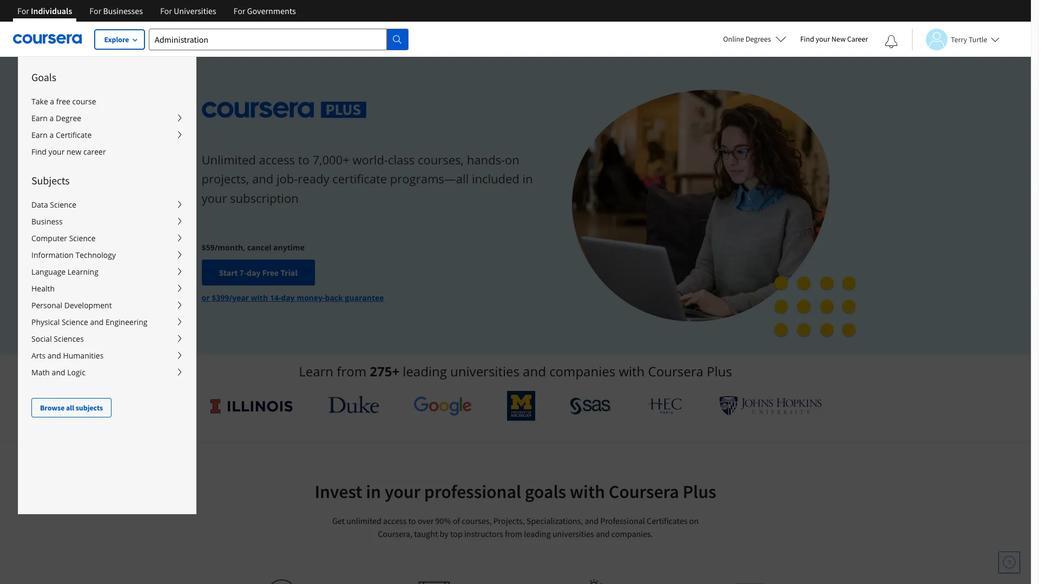 Task type: vqa. For each thing, say whether or not it's contained in the screenshot.
Data Science
yes



Task type: describe. For each thing, give the bounding box(es) containing it.
1 vertical spatial with
[[619, 363, 645, 380]]

coursera plus image
[[202, 102, 366, 118]]

1 horizontal spatial day
[[281, 293, 295, 303]]

personal development
[[31, 300, 112, 311]]

job-
[[277, 171, 298, 187]]

explore menu element
[[18, 57, 196, 418]]

guarantee
[[345, 293, 384, 303]]

earn for earn a certificate
[[31, 130, 48, 140]]

leading inside get unlimited access to over 90% of courses, projects, specializations, and professional certificates on coursera, taught by top instructors from leading universities and companies.
[[524, 529, 551, 540]]

unlimited access to 7,000+ world-class courses, hands-on projects, and job-ready certificate programs—all included in your subscription
[[202, 152, 533, 206]]

from inside get unlimited access to over 90% of courses, projects, specializations, and professional certificates on coursera, taught by top instructors from leading universities and companies.
[[505, 529, 522, 540]]

by
[[440, 529, 449, 540]]

social sciences
[[31, 334, 84, 344]]

goals
[[525, 481, 566, 503]]

online
[[723, 34, 744, 44]]

arts
[[31, 351, 46, 361]]

subjects
[[31, 174, 70, 187]]

science for computer
[[69, 233, 96, 244]]

in inside 'unlimited access to 7,000+ world-class courses, hands-on projects, and job-ready certificate programs—all included in your subscription'
[[523, 171, 533, 187]]

0 vertical spatial with
[[251, 293, 268, 303]]

specializations,
[[527, 516, 583, 527]]

duke university image
[[329, 396, 379, 414]]

certificates
[[647, 516, 688, 527]]

7,000+
[[313, 152, 350, 168]]

flexible learning image
[[575, 580, 612, 585]]

help center image
[[1003, 556, 1016, 569]]

unlimited
[[202, 152, 256, 168]]

0 vertical spatial plus
[[707, 363, 732, 380]]

free
[[262, 268, 279, 278]]

language learning
[[31, 267, 98, 277]]

0 vertical spatial coursera
[[648, 363, 704, 380]]

find your new career link
[[18, 143, 196, 160]]

and left the logic
[[52, 368, 65, 378]]

start 7-day free trial
[[219, 268, 297, 278]]

of
[[453, 516, 460, 527]]

computer science
[[31, 233, 96, 244]]

health
[[31, 284, 55, 294]]

language learning button
[[18, 264, 196, 280]]

earn a degree
[[31, 113, 81, 123]]

sciences
[[54, 334, 84, 344]]

ready
[[298, 171, 329, 187]]

trial
[[280, 268, 297, 278]]

business
[[31, 216, 63, 227]]

governments
[[247, 5, 296, 16]]

development
[[64, 300, 112, 311]]

show notifications image
[[885, 35, 898, 48]]

subscription
[[230, 190, 299, 206]]

cancel
[[247, 243, 271, 253]]

university of michigan image
[[507, 391, 535, 421]]

learn
[[299, 363, 333, 380]]

save money image
[[418, 582, 457, 585]]

universities
[[174, 5, 216, 16]]

browse
[[40, 403, 65, 413]]

find your new career
[[31, 147, 106, 157]]

goals
[[31, 70, 56, 84]]

take
[[31, 96, 48, 107]]

take a free course
[[31, 96, 96, 107]]

free
[[56, 96, 70, 107]]

and inside dropdown button
[[90, 317, 104, 327]]

individuals
[[31, 5, 72, 16]]

a for certificate
[[50, 130, 54, 140]]

new
[[832, 34, 846, 44]]

professional
[[600, 516, 645, 527]]

arts and humanities button
[[18, 347, 196, 364]]

money-
[[297, 293, 325, 303]]

over
[[418, 516, 434, 527]]

hands-
[[467, 152, 505, 168]]

courses, inside get unlimited access to over 90% of courses, projects, specializations, and professional certificates on coursera, taught by top instructors from leading universities and companies.
[[462, 516, 492, 527]]

personal
[[31, 300, 62, 311]]

sas image
[[570, 398, 611, 415]]

a for degree
[[50, 113, 54, 123]]

unlimited
[[347, 516, 382, 527]]

0 horizontal spatial leading
[[403, 363, 447, 380]]

for for universities
[[160, 5, 172, 16]]

for universities
[[160, 5, 216, 16]]

career
[[847, 34, 868, 44]]

online degrees
[[723, 34, 771, 44]]

math and logic button
[[18, 364, 196, 381]]

online degrees button
[[715, 27, 795, 51]]

$59 /month, cancel anytime
[[202, 243, 305, 253]]

or $399 /year with 14-day money-back guarantee
[[202, 293, 384, 303]]

science for physical
[[62, 317, 88, 327]]

find for find your new career
[[31, 147, 47, 157]]

language
[[31, 267, 66, 277]]

humanities
[[63, 351, 104, 361]]

a for free
[[50, 96, 54, 107]]

/month,
[[215, 243, 245, 253]]

your inside explore menu element
[[48, 147, 65, 157]]

new
[[67, 147, 81, 157]]

7-
[[239, 268, 247, 278]]

$399
[[212, 293, 229, 303]]

terry turtle button
[[912, 28, 999, 50]]

university of illinois at urbana-champaign image
[[209, 398, 294, 415]]

projects,
[[202, 171, 249, 187]]

certificate
[[332, 171, 387, 187]]

logic
[[67, 368, 85, 378]]

0 horizontal spatial universities
[[450, 363, 520, 380]]

professional
[[424, 481, 521, 503]]



Task type: locate. For each thing, give the bounding box(es) containing it.
a left degree
[[50, 113, 54, 123]]

start
[[219, 268, 238, 278]]

0 horizontal spatial from
[[337, 363, 366, 380]]

and down professional
[[596, 529, 610, 540]]

coursera,
[[378, 529, 412, 540]]

and up university of michigan image
[[523, 363, 546, 380]]

math and logic
[[31, 368, 85, 378]]

on right certificates
[[689, 516, 699, 527]]

1 vertical spatial plus
[[683, 481, 716, 503]]

2 vertical spatial a
[[50, 130, 54, 140]]

1 horizontal spatial to
[[408, 516, 416, 527]]

for left 'businesses'
[[89, 5, 101, 16]]

invest in your professional goals with coursera plus
[[315, 481, 716, 503]]

and right arts
[[48, 351, 61, 361]]

1 vertical spatial day
[[281, 293, 295, 303]]

on inside get unlimited access to over 90% of courses, projects, specializations, and professional certificates on coursera, taught by top instructors from leading universities and companies.
[[689, 516, 699, 527]]

physical science and engineering
[[31, 317, 147, 327]]

1 horizontal spatial find
[[800, 34, 814, 44]]

0 horizontal spatial in
[[366, 481, 381, 503]]

day inside "button"
[[247, 268, 261, 278]]

0 vertical spatial find
[[800, 34, 814, 44]]

get
[[332, 516, 345, 527]]

and inside 'unlimited access to 7,000+ world-class courses, hands-on projects, and job-ready certificate programs—all included in your subscription'
[[252, 171, 273, 187]]

0 vertical spatial day
[[247, 268, 261, 278]]

earn a degree button
[[18, 110, 196, 127]]

included
[[472, 171, 520, 187]]

with
[[251, 293, 268, 303], [619, 363, 645, 380], [570, 481, 605, 503]]

and left professional
[[585, 516, 599, 527]]

for governments
[[234, 5, 296, 16]]

from
[[337, 363, 366, 380], [505, 529, 522, 540]]

find inside find your new career link
[[31, 147, 47, 157]]

to up ready
[[298, 152, 309, 168]]

earn for earn a degree
[[31, 113, 48, 123]]

14-
[[270, 293, 281, 303]]

0 vertical spatial from
[[337, 363, 366, 380]]

0 vertical spatial a
[[50, 96, 54, 107]]

access inside get unlimited access to over 90% of courses, projects, specializations, and professional certificates on coursera, taught by top instructors from leading universities and companies.
[[383, 516, 407, 527]]

learn from 275+ leading universities and companies with coursera plus
[[299, 363, 732, 380]]

universities inside get unlimited access to over 90% of courses, projects, specializations, and professional certificates on coursera, taught by top instructors from leading universities and companies.
[[553, 529, 594, 540]]

information
[[31, 250, 73, 260]]

coursera up professional
[[609, 481, 679, 503]]

science inside dropdown button
[[62, 317, 88, 327]]

google image
[[414, 396, 472, 416]]

a left the free
[[50, 96, 54, 107]]

social
[[31, 334, 52, 344]]

courses, up programs—all at left top
[[418, 152, 464, 168]]

1 vertical spatial courses,
[[462, 516, 492, 527]]

access
[[259, 152, 295, 168], [383, 516, 407, 527]]

2 vertical spatial science
[[62, 317, 88, 327]]

your inside 'unlimited access to 7,000+ world-class courses, hands-on projects, and job-ready certificate programs—all included in your subscription'
[[202, 190, 227, 206]]

0 vertical spatial earn
[[31, 113, 48, 123]]

None search field
[[149, 28, 409, 50]]

0 horizontal spatial with
[[251, 293, 268, 303]]

2 for from the left
[[89, 5, 101, 16]]

leading up 'google' "image"
[[403, 363, 447, 380]]

0 horizontal spatial to
[[298, 152, 309, 168]]

and down development
[[90, 317, 104, 327]]

4 for from the left
[[234, 5, 245, 16]]

data
[[31, 200, 48, 210]]

access up coursera,
[[383, 516, 407, 527]]

explore
[[104, 35, 129, 44]]

1 vertical spatial earn
[[31, 130, 48, 140]]

science up business
[[50, 200, 76, 210]]

to left over on the left bottom
[[408, 516, 416, 527]]

What do you want to learn? text field
[[149, 28, 387, 50]]

coursera
[[648, 363, 704, 380], [609, 481, 679, 503]]

in
[[523, 171, 533, 187], [366, 481, 381, 503]]

physical
[[31, 317, 60, 327]]

access inside 'unlimited access to 7,000+ world-class courses, hands-on projects, and job-ready certificate programs—all included in your subscription'
[[259, 152, 295, 168]]

to inside get unlimited access to over 90% of courses, projects, specializations, and professional certificates on coursera, taught by top instructors from leading universities and companies.
[[408, 516, 416, 527]]

with right companies
[[619, 363, 645, 380]]

learning
[[68, 267, 98, 277]]

explore button
[[95, 30, 145, 49]]

0 vertical spatial courses,
[[418, 152, 464, 168]]

on inside 'unlimited access to 7,000+ world-class courses, hands-on projects, and job-ready certificate programs—all included in your subscription'
[[505, 152, 519, 168]]

data science button
[[18, 196, 196, 213]]

information technology
[[31, 250, 116, 260]]

for businesses
[[89, 5, 143, 16]]

coursera image
[[13, 30, 82, 48]]

0 vertical spatial leading
[[403, 363, 447, 380]]

1 vertical spatial universities
[[553, 529, 594, 540]]

terry
[[951, 34, 967, 44]]

browse all subjects
[[40, 403, 103, 413]]

1 horizontal spatial from
[[505, 529, 522, 540]]

90%
[[435, 516, 451, 527]]

degree
[[56, 113, 81, 123]]

for left universities
[[160, 5, 172, 16]]

for for businesses
[[89, 5, 101, 16]]

math
[[31, 368, 50, 378]]

data science
[[31, 200, 76, 210]]

terry turtle
[[951, 34, 988, 44]]

course
[[72, 96, 96, 107]]

$59
[[202, 243, 215, 253]]

1 horizontal spatial leading
[[524, 529, 551, 540]]

for for individuals
[[17, 5, 29, 16]]

1 horizontal spatial with
[[570, 481, 605, 503]]

learn anything image
[[267, 580, 297, 585]]

browse all subjects button
[[31, 398, 112, 418]]

engineering
[[106, 317, 147, 327]]

banner navigation
[[9, 0, 305, 30]]

to inside 'unlimited access to 7,000+ world-class courses, hands-on projects, and job-ready certificate programs—all included in your subscription'
[[298, 152, 309, 168]]

programs—all
[[390, 171, 469, 187]]

1 vertical spatial from
[[505, 529, 522, 540]]

universities up university of michigan image
[[450, 363, 520, 380]]

2 earn from the top
[[31, 130, 48, 140]]

from down projects,
[[505, 529, 522, 540]]

0 vertical spatial to
[[298, 152, 309, 168]]

0 horizontal spatial access
[[259, 152, 295, 168]]

0 horizontal spatial on
[[505, 152, 519, 168]]

1 vertical spatial on
[[689, 516, 699, 527]]

1 vertical spatial in
[[366, 481, 381, 503]]

physical science and engineering button
[[18, 314, 196, 331]]

leading
[[403, 363, 447, 380], [524, 529, 551, 540]]

1 earn from the top
[[31, 113, 48, 123]]

0 vertical spatial in
[[523, 171, 533, 187]]

take a free course link
[[18, 93, 196, 110]]

class
[[388, 152, 415, 168]]

1 vertical spatial access
[[383, 516, 407, 527]]

access up job-
[[259, 152, 295, 168]]

computer
[[31, 233, 67, 244]]

science for data
[[50, 200, 76, 210]]

for left individuals
[[17, 5, 29, 16]]

with left 14-
[[251, 293, 268, 303]]

earn a certificate
[[31, 130, 92, 140]]

and up the subscription
[[252, 171, 273, 187]]

day left money-
[[281, 293, 295, 303]]

0 vertical spatial universities
[[450, 363, 520, 380]]

find your new career link
[[795, 32, 874, 46]]

and
[[252, 171, 273, 187], [90, 317, 104, 327], [48, 351, 61, 361], [523, 363, 546, 380], [52, 368, 65, 378], [585, 516, 599, 527], [596, 529, 610, 540]]

0 vertical spatial on
[[505, 152, 519, 168]]

leading down specializations,
[[524, 529, 551, 540]]

social sciences button
[[18, 331, 196, 347]]

a down earn a degree
[[50, 130, 54, 140]]

information technology button
[[18, 247, 196, 264]]

find inside find your new career link
[[800, 34, 814, 44]]

1 vertical spatial leading
[[524, 529, 551, 540]]

universities down specializations,
[[553, 529, 594, 540]]

1 vertical spatial coursera
[[609, 481, 679, 503]]

coursera up "hec paris" 'image' at the right bottom
[[648, 363, 704, 380]]

science down personal development on the bottom left
[[62, 317, 88, 327]]

2 horizontal spatial with
[[619, 363, 645, 380]]

1 vertical spatial science
[[69, 233, 96, 244]]

courses, inside 'unlimited access to 7,000+ world-class courses, hands-on projects, and job-ready certificate programs—all included in your subscription'
[[418, 152, 464, 168]]

group
[[18, 56, 704, 585]]

1 horizontal spatial in
[[523, 171, 533, 187]]

in up unlimited
[[366, 481, 381, 503]]

1 horizontal spatial on
[[689, 516, 699, 527]]

technology
[[75, 250, 116, 260]]

invest
[[315, 481, 362, 503]]

earn down earn a degree
[[31, 130, 48, 140]]

1 for from the left
[[17, 5, 29, 16]]

personal development button
[[18, 297, 196, 314]]

arts and humanities
[[31, 351, 104, 361]]

for for governments
[[234, 5, 245, 16]]

find your new career
[[800, 34, 868, 44]]

for left governments
[[234, 5, 245, 16]]

1 vertical spatial to
[[408, 516, 416, 527]]

businesses
[[103, 5, 143, 16]]

2 vertical spatial with
[[570, 481, 605, 503]]

computer science button
[[18, 230, 196, 247]]

earn down take
[[31, 113, 48, 123]]

taught
[[414, 529, 438, 540]]

day
[[247, 268, 261, 278], [281, 293, 295, 303]]

menu item
[[195, 56, 704, 585]]

certificate
[[56, 130, 92, 140]]

find down earn a certificate
[[31, 147, 47, 157]]

0 vertical spatial science
[[50, 200, 76, 210]]

0 vertical spatial access
[[259, 152, 295, 168]]

top
[[450, 529, 463, 540]]

in right included
[[523, 171, 533, 187]]

1 horizontal spatial universities
[[553, 529, 594, 540]]

instructors
[[464, 529, 503, 540]]

0 horizontal spatial find
[[31, 147, 47, 157]]

1 horizontal spatial access
[[383, 516, 407, 527]]

find for find your new career
[[800, 34, 814, 44]]

1 vertical spatial a
[[50, 113, 54, 123]]

science up information technology
[[69, 233, 96, 244]]

1 vertical spatial find
[[31, 147, 47, 157]]

world-
[[353, 152, 388, 168]]

subjects
[[76, 403, 103, 413]]

from left the 275+
[[337, 363, 366, 380]]

turtle
[[969, 34, 988, 44]]

hec paris image
[[646, 395, 684, 417]]

3 for from the left
[[160, 5, 172, 16]]

find left new
[[800, 34, 814, 44]]

courses, up instructors
[[462, 516, 492, 527]]

0 horizontal spatial day
[[247, 268, 261, 278]]

health button
[[18, 280, 196, 297]]

johns hopkins university image
[[719, 396, 822, 416]]

with right goals
[[570, 481, 605, 503]]

courses,
[[418, 152, 464, 168], [462, 516, 492, 527]]

business button
[[18, 213, 196, 230]]

or
[[202, 293, 210, 303]]

all
[[66, 403, 74, 413]]

group containing goals
[[18, 56, 704, 585]]

on up included
[[505, 152, 519, 168]]

plus
[[707, 363, 732, 380], [683, 481, 716, 503]]

day left 'free'
[[247, 268, 261, 278]]



